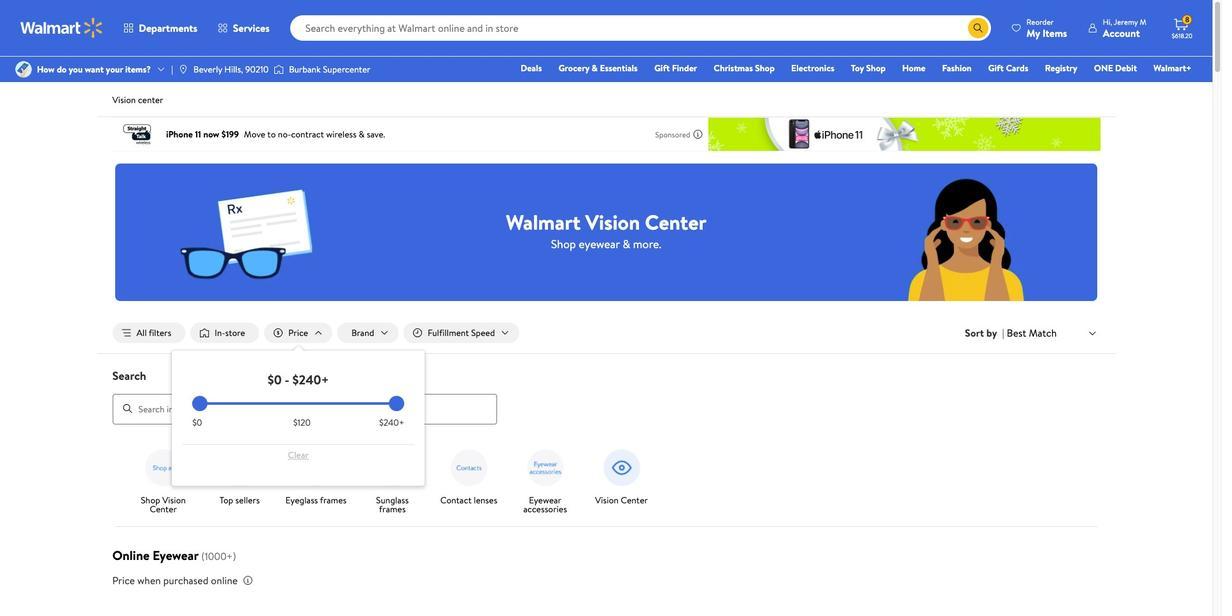 Task type: describe. For each thing, give the bounding box(es) containing it.
0 horizontal spatial $240+
[[293, 371, 329, 389]]

gift finder
[[655, 62, 698, 75]]

lenses
[[474, 494, 498, 507]]

purchased
[[163, 574, 209, 588]]

shop vision center
[[141, 494, 186, 516]]

all
[[137, 327, 147, 339]]

vision inside walmart vision center shop eyewear & more.
[[586, 208, 640, 236]]

registry
[[1046, 62, 1078, 75]]

toy
[[852, 62, 864, 75]]

(1000+)
[[201, 549, 236, 563]]

gift for gift finder
[[655, 62, 670, 75]]

90210
[[245, 63, 269, 76]]

sort and filter section element
[[97, 313, 1116, 486]]

burbank supercenter
[[289, 63, 371, 76]]

sponsored
[[656, 129, 691, 140]]

beverly
[[194, 63, 222, 76]]

0 horizontal spatial &
[[592, 62, 598, 75]]

$0 for $0 - $240+
[[268, 371, 282, 389]]

gift for gift cards
[[989, 62, 1004, 75]]

store
[[225, 327, 245, 339]]

sunglass frames
[[376, 494, 409, 516]]

fulfillment
[[428, 327, 469, 339]]

christmas
[[714, 62, 753, 75]]

sunglass frames image
[[370, 445, 416, 491]]

online eyewear (1000+)
[[112, 547, 236, 564]]

shop inside walmart vision center shop eyewear & more.
[[551, 236, 576, 252]]

vision inside shop vision center
[[162, 494, 186, 507]]

shop vision center image
[[140, 445, 186, 491]]

online
[[211, 574, 238, 588]]

eyewear inside eyewear accessories
[[529, 494, 562, 507]]

$0 - $240+
[[268, 371, 329, 389]]

shop inside shop vision center
[[141, 494, 160, 507]]

center
[[138, 94, 163, 106]]

christmas shop link
[[708, 61, 781, 75]]

price button
[[264, 323, 333, 343]]

$0 range field
[[192, 403, 405, 405]]

sunglass frames link
[[360, 445, 426, 516]]

beverly hills, 90210
[[194, 63, 269, 76]]

sunglass
[[376, 494, 409, 507]]

fashion link
[[937, 61, 978, 75]]

gift cards link
[[983, 61, 1035, 75]]

gift cards
[[989, 62, 1029, 75]]

hi,
[[1104, 16, 1113, 27]]

electronics
[[792, 62, 835, 75]]

$618.20
[[1173, 31, 1193, 40]]

sort by |
[[966, 326, 1005, 340]]

top
[[220, 494, 233, 507]]

do
[[57, 63, 67, 76]]

eyewear accessories link
[[512, 445, 579, 516]]

walmart
[[506, 208, 581, 236]]

walmart+
[[1154, 62, 1192, 75]]

your
[[106, 63, 123, 76]]

deals
[[521, 62, 542, 75]]

you
[[69, 63, 83, 76]]

search
[[112, 368, 146, 384]]

account
[[1104, 26, 1141, 40]]

vision center image
[[599, 445, 645, 491]]

hi, jeremy m account
[[1104, 16, 1147, 40]]

walmart vision center shop eyewear & more.
[[506, 208, 707, 252]]

accessories
[[524, 503, 567, 516]]

0 vertical spatial search search field
[[290, 15, 992, 41]]

best match
[[1007, 326, 1058, 340]]

items?
[[125, 63, 151, 76]]

by
[[987, 326, 998, 340]]

vision center
[[596, 494, 648, 507]]

match
[[1030, 326, 1058, 340]]

how
[[37, 63, 55, 76]]

when
[[137, 574, 161, 588]]

sellers
[[236, 494, 260, 507]]

all filters button
[[112, 323, 185, 343]]

contact lenses link
[[436, 445, 502, 507]]

want
[[85, 63, 104, 76]]

$240 range field
[[192, 403, 405, 405]]

gift finder link
[[649, 61, 703, 75]]

frames for eyeglass frames
[[320, 494, 347, 507]]

| inside sort and filter section element
[[1003, 326, 1005, 340]]

8
[[1186, 14, 1190, 25]]

$120
[[293, 417, 311, 429]]

m
[[1140, 16, 1147, 27]]

eyeglass frames image
[[293, 445, 339, 491]]

fashion
[[943, 62, 972, 75]]

$0 for $0
[[192, 417, 202, 429]]

hills,
[[225, 63, 243, 76]]

eyeglass frames
[[286, 494, 347, 507]]

Search in Vision Center search field
[[112, 394, 497, 425]]



Task type: locate. For each thing, give the bounding box(es) containing it.
in-store
[[215, 327, 245, 339]]

eyewear down eyewear accessories image
[[529, 494, 562, 507]]

1 vertical spatial eyewear
[[153, 547, 199, 564]]

 image left how
[[15, 61, 32, 78]]

in-store button
[[191, 323, 259, 343]]

 image for beverly
[[178, 64, 188, 75]]

walmart+ link
[[1149, 61, 1198, 75]]

jeremy
[[1114, 16, 1139, 27]]

0 horizontal spatial  image
[[15, 61, 32, 78]]

contact lenses
[[441, 494, 498, 507]]

| right by
[[1003, 326, 1005, 340]]

sort
[[966, 326, 985, 340]]

-
[[285, 371, 290, 389]]

legal information image
[[243, 575, 253, 586]]

reorder my items
[[1027, 16, 1068, 40]]

price for price when purchased online
[[112, 574, 135, 588]]

 image
[[15, 61, 32, 78], [274, 63, 284, 76], [178, 64, 188, 75]]

best
[[1007, 326, 1027, 340]]

0 vertical spatial price
[[289, 327, 308, 339]]

center
[[645, 208, 707, 236], [621, 494, 648, 507], [150, 503, 177, 516]]

speed
[[471, 327, 495, 339]]

center inside shop vision center
[[150, 503, 177, 516]]

search image
[[123, 404, 133, 414]]

1 gift from the left
[[655, 62, 670, 75]]

0 vertical spatial eyewear
[[529, 494, 562, 507]]

my
[[1027, 26, 1041, 40]]

toy shop link
[[846, 61, 892, 75]]

frames for sunglass frames
[[379, 503, 406, 516]]

frames inside sunglass frames
[[379, 503, 406, 516]]

all filters
[[137, 327, 171, 339]]

christmas shop
[[714, 62, 775, 75]]

top sellers image
[[217, 445, 263, 491]]

walmart image
[[20, 18, 103, 38]]

grocery & essentials link
[[553, 61, 644, 75]]

cards
[[1007, 62, 1029, 75]]

& right grocery
[[592, 62, 598, 75]]

gift
[[655, 62, 670, 75], [989, 62, 1004, 75]]

eyewear
[[579, 236, 620, 252]]

Walmart Site-Wide search field
[[290, 15, 992, 41]]

how do you want your items?
[[37, 63, 151, 76]]

burbank
[[289, 63, 321, 76]]

gift inside gift cards link
[[989, 62, 1004, 75]]

 image for burbank
[[274, 63, 284, 76]]

shop right toy
[[867, 62, 886, 75]]

1 vertical spatial $240+
[[379, 417, 405, 429]]

contact lenses image
[[446, 445, 492, 491]]

home link
[[897, 61, 932, 75]]

1 horizontal spatial price
[[289, 327, 308, 339]]

|
[[171, 63, 173, 76], [1003, 326, 1005, 340]]

price inside price dropdown button
[[289, 327, 308, 339]]

0 vertical spatial $0
[[268, 371, 282, 389]]

price
[[289, 327, 308, 339], [112, 574, 135, 588]]

toy shop
[[852, 62, 886, 75]]

services
[[233, 21, 270, 35]]

2 gift from the left
[[989, 62, 1004, 75]]

1 vertical spatial $0
[[192, 417, 202, 429]]

1 horizontal spatial $0
[[268, 371, 282, 389]]

shop left eyewear
[[551, 236, 576, 252]]

fulfillment speed button
[[404, 323, 519, 343]]

1 horizontal spatial &
[[623, 236, 631, 252]]

price when purchased online
[[112, 574, 238, 588]]

center for walmart
[[645, 208, 707, 236]]

price for price
[[289, 327, 308, 339]]

walmart vision center. shop eyewear and more. image
[[115, 164, 1098, 301]]

vision
[[112, 94, 136, 106], [586, 208, 640, 236], [162, 494, 186, 507], [596, 494, 619, 507]]

center for shop
[[150, 503, 177, 516]]

0 horizontal spatial frames
[[320, 494, 347, 507]]

eyewear
[[529, 494, 562, 507], [153, 547, 199, 564]]

search search field containing search
[[97, 368, 1116, 425]]

1 horizontal spatial |
[[1003, 326, 1005, 340]]

contact
[[441, 494, 472, 507]]

filters
[[149, 327, 171, 339]]

0 horizontal spatial gift
[[655, 62, 670, 75]]

departments
[[139, 21, 197, 35]]

vision center
[[112, 94, 163, 106]]

top sellers
[[220, 494, 260, 507]]

deals link
[[515, 61, 548, 75]]

0 vertical spatial $240+
[[293, 371, 329, 389]]

frames down sunglass frames image
[[379, 503, 406, 516]]

1 horizontal spatial eyewear
[[529, 494, 562, 507]]

1 horizontal spatial gift
[[989, 62, 1004, 75]]

home
[[903, 62, 926, 75]]

clear button
[[192, 445, 405, 466]]

essentials
[[600, 62, 638, 75]]

0 vertical spatial |
[[171, 63, 173, 76]]

0 horizontal spatial eyewear
[[153, 547, 199, 564]]

registry link
[[1040, 61, 1084, 75]]

items
[[1043, 26, 1068, 40]]

gift inside gift finder link
[[655, 62, 670, 75]]

 image for how
[[15, 61, 32, 78]]

debit
[[1116, 62, 1138, 75]]

$240+ right -
[[293, 371, 329, 389]]

more.
[[633, 236, 662, 252]]

finder
[[672, 62, 698, 75]]

frames right eyeglass
[[320, 494, 347, 507]]

gift left the cards
[[989, 62, 1004, 75]]

0 vertical spatial &
[[592, 62, 598, 75]]

8 $618.20
[[1173, 14, 1193, 40]]

0 horizontal spatial $0
[[192, 417, 202, 429]]

shop right christmas
[[756, 62, 775, 75]]

one debit link
[[1089, 61, 1143, 75]]

brand button
[[338, 323, 399, 343]]

eyewear accessories
[[524, 494, 567, 516]]

grocery & essentials
[[559, 62, 638, 75]]

reorder
[[1027, 16, 1054, 27]]

supercenter
[[323, 63, 371, 76]]

1 vertical spatial search search field
[[97, 368, 1116, 425]]

 image left beverly at top left
[[178, 64, 188, 75]]

services button
[[208, 13, 280, 43]]

shop vision center link
[[130, 445, 196, 516]]

fulfillment speed
[[428, 327, 495, 339]]

gift left finder
[[655, 62, 670, 75]]

eyewear up price when purchased online
[[153, 547, 199, 564]]

one debit
[[1095, 62, 1138, 75]]

1 horizontal spatial  image
[[178, 64, 188, 75]]

brand
[[352, 327, 374, 339]]

grocery
[[559, 62, 590, 75]]

1 vertical spatial price
[[112, 574, 135, 588]]

1 vertical spatial &
[[623, 236, 631, 252]]

0 horizontal spatial price
[[112, 574, 135, 588]]

1 horizontal spatial frames
[[379, 503, 406, 516]]

| right items?
[[171, 63, 173, 76]]

Search search field
[[290, 15, 992, 41], [97, 368, 1116, 425]]

electronics link
[[786, 61, 841, 75]]

2 horizontal spatial  image
[[274, 63, 284, 76]]

eyewear accessories image
[[523, 445, 568, 491]]

vision center link
[[589, 445, 655, 507]]

vision inside vision center link
[[596, 494, 619, 507]]

eyeglass
[[286, 494, 318, 507]]

price left when
[[112, 574, 135, 588]]

price up '$0 - $240+'
[[289, 327, 308, 339]]

search icon image
[[974, 23, 984, 33]]

online
[[112, 547, 150, 564]]

1 vertical spatial |
[[1003, 326, 1005, 340]]

 image right 90210
[[274, 63, 284, 76]]

& left more.
[[623, 236, 631, 252]]

$240+ up sunglass frames image
[[379, 417, 405, 429]]

clear
[[288, 449, 309, 462]]

top sellers link
[[207, 445, 273, 507]]

1 horizontal spatial $240+
[[379, 417, 405, 429]]

eyeglass frames link
[[283, 445, 349, 507]]

center inside walmart vision center shop eyewear & more.
[[645, 208, 707, 236]]

shop down shop vision center 'image'
[[141, 494, 160, 507]]

in-
[[215, 327, 225, 339]]

$240+
[[293, 371, 329, 389], [379, 417, 405, 429]]

&
[[592, 62, 598, 75], [623, 236, 631, 252]]

0 horizontal spatial |
[[171, 63, 173, 76]]

& inside walmart vision center shop eyewear & more.
[[623, 236, 631, 252]]

shop
[[756, 62, 775, 75], [867, 62, 886, 75], [551, 236, 576, 252], [141, 494, 160, 507]]



Task type: vqa. For each thing, say whether or not it's contained in the screenshot.
"HOME,"
no



